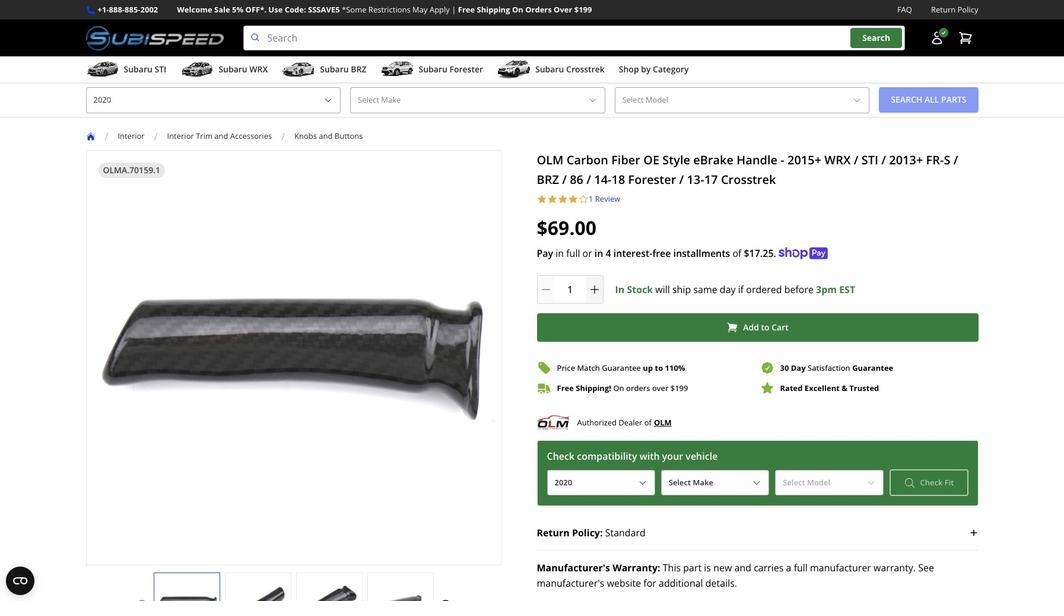 Task type: describe. For each thing, give the bounding box(es) containing it.
subaru sti button
[[86, 59, 166, 83]]

this
[[663, 562, 681, 575]]

30 day satisfaction guarantee
[[780, 362, 894, 373]]

check compatibility with your vehicle
[[547, 450, 718, 463]]

price match guarantee up to 110%
[[557, 362, 686, 373]]

1 star image from the left
[[537, 194, 547, 204]]

manufacturer
[[811, 562, 872, 575]]

subaru wrx button
[[181, 59, 268, 83]]

handle
[[737, 152, 778, 168]]

ship
[[673, 283, 691, 296]]

free
[[653, 247, 671, 260]]

search button
[[851, 28, 903, 48]]

sti inside olm carbon fiber oe style ebrake handle - 2015+ wrx / sti / 2013+ fr-s / brz / 86 / 14-18 forester / 13-17 crosstrek
[[862, 152, 879, 168]]

policy
[[958, 4, 979, 15]]

interior for interior
[[118, 131, 145, 141]]

in
[[615, 283, 625, 296]]

orders
[[626, 383, 650, 393]]

manufacturer's
[[537, 562, 610, 575]]

installments
[[674, 247, 731, 260]]

olm image
[[537, 414, 570, 431]]

shop by category
[[619, 64, 689, 75]]

vehicle
[[686, 450, 718, 463]]

dealer
[[619, 417, 643, 428]]

details.
[[706, 577, 737, 590]]

0 horizontal spatial full
[[567, 247, 580, 260]]

warranty.
[[874, 562, 916, 575]]

carbon
[[567, 152, 609, 168]]

restrictions
[[369, 4, 411, 15]]

0 vertical spatial of
[[733, 247, 742, 260]]

match
[[577, 362, 600, 373]]

olm link
[[654, 416, 672, 429]]

open widget image
[[6, 567, 34, 596]]

welcome
[[177, 4, 212, 15]]

excellent
[[805, 383, 840, 393]]

cart
[[772, 322, 789, 333]]

pay in full or in 4 interest-free installments of $17.25 .
[[537, 247, 777, 260]]

$69.00
[[537, 215, 597, 241]]

1 vertical spatial on
[[614, 383, 624, 393]]

subaru for subaru brz
[[320, 64, 349, 75]]

policy:
[[572, 527, 603, 540]]

over
[[554, 4, 573, 15]]

a subaru brz thumbnail image image
[[282, 61, 315, 78]]

pay
[[537, 247, 553, 260]]

subaru brz
[[320, 64, 367, 75]]

return policy: standard
[[537, 527, 646, 540]]

crosstrek inside olm carbon fiber oe style ebrake handle - 2015+ wrx / sti / 2013+ fr-s / brz / 86 / 14-18 forester / 13-17 crosstrek
[[721, 171, 776, 187]]

up
[[643, 362, 653, 373]]

0 horizontal spatial $199
[[575, 4, 592, 15]]

0 horizontal spatial and
[[215, 131, 228, 141]]

13-
[[687, 171, 705, 187]]

fiber
[[612, 152, 641, 168]]

2 star image from the left
[[558, 194, 568, 204]]

a subaru sti thumbnail image image
[[86, 61, 119, 78]]

of inside authorized dealer of olm
[[645, 417, 652, 428]]

welcome sale 5% off*. use code: sssave5
[[177, 4, 340, 15]]

1 vertical spatial $199
[[671, 383, 688, 393]]

30
[[780, 362, 789, 373]]

full inside this part is new and carries a full manufacturer warranty. see manufacturer's website for additional details.
[[794, 562, 808, 575]]

a
[[786, 562, 792, 575]]

sti inside subaru sti dropdown button
[[155, 64, 166, 75]]

interest-
[[614, 247, 653, 260]]

search
[[863, 32, 891, 44]]

ordered
[[747, 283, 782, 296]]

code:
[[285, 4, 306, 15]]

website
[[607, 577, 641, 590]]

subaru forester button
[[381, 59, 483, 83]]

compatibility
[[577, 450, 637, 463]]

before
[[785, 283, 814, 296]]

knobs
[[295, 131, 317, 141]]

forester inside "dropdown button"
[[450, 64, 483, 75]]

*some restrictions may apply | free shipping on orders over $199
[[342, 4, 592, 15]]

warranty:
[[613, 562, 661, 575]]

select make image
[[752, 478, 762, 488]]

ebrake
[[694, 152, 734, 168]]

with
[[640, 450, 660, 463]]

free shipping! on orders over $199
[[557, 383, 688, 393]]

shipping
[[477, 4, 510, 15]]

empty star image
[[579, 194, 589, 204]]

0 vertical spatial select model image
[[853, 96, 862, 105]]

add
[[744, 322, 759, 333]]

wrx inside dropdown button
[[250, 64, 268, 75]]

1 horizontal spatial select make button
[[661, 470, 770, 496]]

for
[[644, 577, 657, 590]]

review
[[595, 193, 621, 204]]

will
[[656, 283, 670, 296]]

day
[[720, 283, 736, 296]]

return for return policy
[[932, 4, 956, 15]]

*some
[[342, 4, 367, 15]]

apply
[[430, 4, 450, 15]]

0 horizontal spatial to
[[655, 362, 663, 373]]

this part is new and carries a full manufacturer warranty. see manufacturer's website for additional details.
[[537, 562, 935, 590]]

in stock will ship same day if ordered before 3pm est
[[615, 283, 856, 296]]

est
[[840, 283, 856, 296]]

0 vertical spatial select year button
[[86, 87, 341, 113]]

shipping!
[[576, 383, 612, 393]]

olm inside olm carbon fiber oe style ebrake handle - 2015+ wrx / sti / 2013+ fr-s / brz / 86 / 14-18 forester / 13-17 crosstrek
[[537, 152, 564, 168]]

0 vertical spatial on
[[512, 4, 524, 15]]

standard
[[605, 527, 646, 540]]

shop
[[619, 64, 639, 75]]

2 olma.70159.1 olm carbon fiber oe style ebrake handle - 2015+ wrx / sti / 2013+ ft86 / 14-18 forester / 13-17 crosstrek, image from the left
[[225, 585, 291, 601]]

subaru crosstrek button
[[498, 59, 605, 83]]

manufacturer's
[[537, 577, 605, 590]]

a subaru crosstrek thumbnail image image
[[498, 61, 531, 78]]

rated
[[780, 383, 803, 393]]

sale
[[214, 4, 230, 15]]

category
[[653, 64, 689, 75]]

sssave5
[[308, 4, 340, 15]]

brz inside olm carbon fiber oe style ebrake handle - 2015+ wrx / sti / 2013+ fr-s / brz / 86 / 14-18 forester / 13-17 crosstrek
[[537, 171, 559, 187]]



Task type: vqa. For each thing, say whether or not it's contained in the screenshot.
67 Results
no



Task type: locate. For each thing, give the bounding box(es) containing it.
and inside this part is new and carries a full manufacturer warranty. see manufacturer's website for additional details.
[[735, 562, 752, 575]]

olm
[[537, 152, 564, 168], [654, 417, 672, 428]]

1 review link
[[589, 193, 621, 204]]

see
[[919, 562, 935, 575]]

guarantee up trusted
[[853, 362, 894, 373]]

of left olm link
[[645, 417, 652, 428]]

1 vertical spatial free
[[557, 383, 574, 393]]

olm carbon fiber oe style ebrake handle - 2015+ wrx / sti / 2013+ fr-s / brz / 86 / 14-18 forester / 13-17 crosstrek
[[537, 152, 959, 187]]

1 horizontal spatial to
[[762, 322, 770, 333]]

of
[[733, 247, 742, 260], [645, 417, 652, 428]]

on
[[512, 4, 524, 15], [614, 383, 624, 393]]

1 star image from the left
[[547, 194, 558, 204]]

shop by category button
[[619, 59, 689, 83]]

subaru inside dropdown button
[[536, 64, 564, 75]]

1 vertical spatial forester
[[629, 171, 677, 187]]

a subaru forester thumbnail image image
[[381, 61, 414, 78]]

0 vertical spatial brz
[[351, 64, 367, 75]]

full right a
[[794, 562, 808, 575]]

olm right dealer
[[654, 417, 672, 428]]

1 vertical spatial select make button
[[661, 470, 770, 496]]

1 horizontal spatial select year button
[[547, 470, 655, 496]]

sti left 2013+
[[862, 152, 879, 168]]

0 horizontal spatial forester
[[450, 64, 483, 75]]

3 subaru from the left
[[320, 64, 349, 75]]

to inside button
[[762, 322, 770, 333]]

1 horizontal spatial crosstrek
[[721, 171, 776, 187]]

crosstrek up select make icon
[[566, 64, 605, 75]]

go to right image image
[[438, 599, 453, 601]]

authorized dealer of olm
[[577, 417, 672, 428]]

subaru wrx
[[219, 64, 268, 75]]

0 horizontal spatial olm
[[537, 152, 564, 168]]

1 in from the left
[[556, 247, 564, 260]]

button image
[[930, 31, 944, 45]]

0 horizontal spatial brz
[[351, 64, 367, 75]]

885-
[[125, 4, 140, 15]]

select model image
[[853, 96, 862, 105], [867, 478, 876, 488]]

Select Model button
[[615, 87, 870, 113], [776, 470, 884, 496]]

interior
[[118, 131, 145, 141], [167, 131, 194, 141]]

1 vertical spatial return
[[537, 527, 570, 540]]

0 vertical spatial to
[[762, 322, 770, 333]]

0 horizontal spatial select make button
[[350, 87, 605, 113]]

0 horizontal spatial star image
[[537, 194, 547, 204]]

0 vertical spatial forester
[[450, 64, 483, 75]]

0 horizontal spatial select model image
[[853, 96, 862, 105]]

decrement image
[[540, 284, 552, 296]]

star image
[[547, 194, 558, 204], [558, 194, 568, 204]]

2 subaru from the left
[[219, 64, 247, 75]]

off*.
[[246, 4, 267, 15]]

if
[[738, 283, 744, 296]]

brz left a subaru forester thumbnail image
[[351, 64, 367, 75]]

day
[[791, 362, 806, 373]]

fr-
[[927, 152, 944, 168]]

interior for interior trim and accessories
[[167, 131, 194, 141]]

2 horizontal spatial and
[[735, 562, 752, 575]]

guarantee
[[602, 362, 641, 373], [853, 362, 894, 373]]

1 horizontal spatial full
[[794, 562, 808, 575]]

1 vertical spatial select model image
[[867, 478, 876, 488]]

subaru forester
[[419, 64, 483, 75]]

select year image
[[324, 96, 333, 105]]

1 vertical spatial to
[[655, 362, 663, 373]]

2002
[[140, 4, 158, 15]]

brz inside dropdown button
[[351, 64, 367, 75]]

1 interior from the left
[[118, 131, 145, 141]]

1 horizontal spatial brz
[[537, 171, 559, 187]]

forester down oe
[[629, 171, 677, 187]]

subaru for subaru wrx
[[219, 64, 247, 75]]

0 vertical spatial olm
[[537, 152, 564, 168]]

star image
[[537, 194, 547, 204], [568, 194, 579, 204]]

over
[[652, 383, 669, 393]]

0 horizontal spatial guarantee
[[602, 362, 641, 373]]

subaru down subispeed logo
[[124, 64, 153, 75]]

and
[[215, 131, 228, 141], [319, 131, 333, 141], [735, 562, 752, 575]]

4 olma.70159.1 olm carbon fiber oe style ebrake handle - 2015+ wrx / sti / 2013+ ft86 / 14-18 forester / 13-17 crosstrek, image from the left
[[368, 585, 433, 601]]

return
[[932, 4, 956, 15], [537, 527, 570, 540]]

1 horizontal spatial wrx
[[825, 152, 851, 168]]

return for return policy: standard
[[537, 527, 570, 540]]

subaru right a subaru crosstrek thumbnail image
[[536, 64, 564, 75]]

return policy link
[[932, 4, 979, 16]]

return inside the return policy link
[[932, 4, 956, 15]]

add to cart button
[[537, 314, 979, 342]]

1 vertical spatial full
[[794, 562, 808, 575]]

rated excellent & trusted
[[780, 383, 880, 393]]

wrx right '2015+'
[[825, 152, 851, 168]]

olm inside authorized dealer of olm
[[654, 417, 672, 428]]

shop pay image
[[779, 248, 828, 259]]

1 vertical spatial select model button
[[776, 470, 884, 496]]

0 vertical spatial crosstrek
[[566, 64, 605, 75]]

3 olma.70159.1 olm carbon fiber oe style ebrake handle - 2015+ wrx / sti / 2013+ ft86 / 14-18 forester / 13-17 crosstrek, image from the left
[[297, 585, 362, 601]]

0 vertical spatial sti
[[155, 64, 166, 75]]

0 vertical spatial $199
[[575, 4, 592, 15]]

free down price
[[557, 383, 574, 393]]

1 horizontal spatial sti
[[862, 152, 879, 168]]

subaru up select year icon
[[320, 64, 349, 75]]

1 guarantee from the left
[[602, 362, 641, 373]]

3pm
[[816, 283, 837, 296]]

new
[[714, 562, 732, 575]]

$199 right the over
[[575, 4, 592, 15]]

0 vertical spatial select model button
[[615, 87, 870, 113]]

2015+
[[788, 152, 822, 168]]

home image
[[86, 132, 95, 141]]

1 horizontal spatial of
[[733, 247, 742, 260]]

subaru inside "dropdown button"
[[419, 64, 448, 75]]

2 guarantee from the left
[[853, 362, 894, 373]]

buttons
[[335, 131, 363, 141]]

interior left 'trim'
[[167, 131, 194, 141]]

wrx inside olm carbon fiber oe style ebrake handle - 2015+ wrx / sti / 2013+ fr-s / brz / 86 / 14-18 forester / 13-17 crosstrek
[[825, 152, 851, 168]]

additional
[[659, 577, 703, 590]]

/
[[105, 130, 108, 143], [154, 130, 158, 143], [282, 130, 285, 143], [854, 152, 859, 168], [882, 152, 887, 168], [954, 152, 959, 168], [562, 171, 567, 187], [587, 171, 591, 187], [680, 171, 684, 187]]

in right the pay
[[556, 247, 564, 260]]

search input field
[[243, 26, 905, 51]]

authorized
[[577, 417, 617, 428]]

1 vertical spatial olm
[[654, 417, 672, 428]]

wrx
[[250, 64, 268, 75], [825, 152, 851, 168]]

is
[[704, 562, 711, 575]]

faq
[[898, 4, 913, 15]]

a subaru wrx thumbnail image image
[[181, 61, 214, 78]]

&
[[842, 383, 848, 393]]

2 in from the left
[[595, 247, 603, 260]]

olma.70159.1
[[103, 164, 160, 175]]

0 horizontal spatial select year button
[[86, 87, 341, 113]]

Select Make button
[[350, 87, 605, 113], [661, 470, 770, 496]]

1 vertical spatial sti
[[862, 152, 879, 168]]

select year button down compatibility
[[547, 470, 655, 496]]

1
[[589, 193, 593, 204]]

+1-888-885-2002 link
[[98, 4, 158, 16]]

or
[[583, 247, 592, 260]]

brz left 86
[[537, 171, 559, 187]]

0 horizontal spatial crosstrek
[[566, 64, 605, 75]]

star image up $69.00
[[537, 194, 547, 204]]

1 vertical spatial wrx
[[825, 152, 851, 168]]

price
[[557, 362, 575, 373]]

select make button down the subaru forester
[[350, 87, 605, 113]]

your
[[663, 450, 684, 463]]

to right add at the right
[[762, 322, 770, 333]]

1 olma.70159.1 olm carbon fiber oe style ebrake handle - 2015+ wrx / sti / 2013+ ft86 / 14-18 forester / 13-17 crosstrek, image from the left
[[154, 585, 219, 601]]

subaru for subaru sti
[[124, 64, 153, 75]]

4 subaru from the left
[[419, 64, 448, 75]]

1 horizontal spatial star image
[[568, 194, 579, 204]]

trusted
[[850, 383, 880, 393]]

subaru for subaru forester
[[419, 64, 448, 75]]

0 horizontal spatial free
[[458, 4, 475, 15]]

subaru right 'a subaru wrx thumbnail image' at the top left of page
[[219, 64, 247, 75]]

0 horizontal spatial in
[[556, 247, 564, 260]]

olma.70159.1 olm carbon fiber oe style ebrake handle - 2015+ wrx / sti / 2013+ ft86 / 14-18 forester / 13-17 crosstrek, image
[[154, 585, 219, 601], [225, 585, 291, 601], [297, 585, 362, 601], [368, 585, 433, 601]]

+1-888-885-2002
[[98, 4, 158, 15]]

14-
[[594, 171, 612, 187]]

use
[[269, 4, 283, 15]]

select year button down "subaru wrx" dropdown button
[[86, 87, 341, 113]]

free right |
[[458, 4, 475, 15]]

increment image
[[589, 284, 601, 296]]

satisfaction
[[808, 362, 851, 373]]

0 vertical spatial free
[[458, 4, 475, 15]]

4
[[606, 247, 611, 260]]

of left $17.25
[[733, 247, 742, 260]]

1 horizontal spatial and
[[319, 131, 333, 141]]

return left policy:
[[537, 527, 570, 540]]

interior up olma.70159.1
[[118, 131, 145, 141]]

0 vertical spatial return
[[932, 4, 956, 15]]

1 subaru from the left
[[124, 64, 153, 75]]

select year image
[[638, 478, 648, 488]]

by
[[641, 64, 651, 75]]

faq link
[[898, 4, 913, 16]]

0 horizontal spatial return
[[537, 527, 570, 540]]

1 horizontal spatial olm
[[654, 417, 672, 428]]

1 vertical spatial crosstrek
[[721, 171, 776, 187]]

add to cart
[[744, 322, 789, 333]]

to right up on the bottom right of the page
[[655, 362, 663, 373]]

0 vertical spatial wrx
[[250, 64, 268, 75]]

1 horizontal spatial free
[[557, 383, 574, 393]]

1 vertical spatial of
[[645, 417, 652, 428]]

1 vertical spatial select year button
[[547, 470, 655, 496]]

5 subaru from the left
[[536, 64, 564, 75]]

2013+
[[890, 152, 924, 168]]

select make button down vehicle
[[661, 470, 770, 496]]

1 horizontal spatial $199
[[671, 383, 688, 393]]

star image left 1
[[568, 194, 579, 204]]

0 vertical spatial select make button
[[350, 87, 605, 113]]

return policy
[[932, 4, 979, 15]]

$17.25
[[744, 247, 774, 260]]

0 horizontal spatial of
[[645, 417, 652, 428]]

guarantee up the "free shipping! on orders over $199"
[[602, 362, 641, 373]]

forester inside olm carbon fiber oe style ebrake handle - 2015+ wrx / sti / 2013+ fr-s / brz / 86 / 14-18 forester / 13-17 crosstrek
[[629, 171, 677, 187]]

full left 'or'
[[567, 247, 580, 260]]

wrx left a subaru brz thumbnail image
[[250, 64, 268, 75]]

return left policy
[[932, 4, 956, 15]]

+1-
[[98, 4, 109, 15]]

forester left a subaru crosstrek thumbnail image
[[450, 64, 483, 75]]

full
[[567, 247, 580, 260], [794, 562, 808, 575]]

2 star image from the left
[[568, 194, 579, 204]]

in
[[556, 247, 564, 260], [595, 247, 603, 260]]

olm left carbon at right top
[[537, 152, 564, 168]]

0 horizontal spatial interior
[[118, 131, 145, 141]]

select make image
[[588, 96, 598, 105]]

$199 right over
[[671, 383, 688, 393]]

0 horizontal spatial wrx
[[250, 64, 268, 75]]

carries
[[754, 562, 784, 575]]

1 horizontal spatial select model image
[[867, 478, 876, 488]]

17
[[705, 171, 718, 187]]

crosstrek down handle
[[721, 171, 776, 187]]

1 horizontal spatial return
[[932, 4, 956, 15]]

crosstrek
[[566, 64, 605, 75], [721, 171, 776, 187]]

subispeed logo image
[[86, 26, 224, 51]]

accessories
[[230, 131, 272, 141]]

None number field
[[537, 276, 604, 304]]

1 horizontal spatial on
[[614, 383, 624, 393]]

free
[[458, 4, 475, 15], [557, 383, 574, 393]]

2 interior from the left
[[167, 131, 194, 141]]

1 horizontal spatial in
[[595, 247, 603, 260]]

1 review
[[589, 193, 621, 204]]

trim
[[196, 131, 213, 141]]

110%
[[665, 362, 686, 373]]

1 vertical spatial brz
[[537, 171, 559, 187]]

subaru for subaru crosstrek
[[536, 64, 564, 75]]

1 horizontal spatial forester
[[629, 171, 677, 187]]

|
[[452, 4, 456, 15]]

orders
[[526, 4, 552, 15]]

0 vertical spatial full
[[567, 247, 580, 260]]

and right 'new'
[[735, 562, 752, 575]]

s
[[944, 152, 951, 168]]

subaru sti
[[124, 64, 166, 75]]

and right 'trim'
[[215, 131, 228, 141]]

subaru right a subaru forester thumbnail image
[[419, 64, 448, 75]]

1 horizontal spatial interior
[[167, 131, 194, 141]]

to
[[762, 322, 770, 333], [655, 362, 663, 373]]

sti down subispeed logo
[[155, 64, 166, 75]]

Select Year button
[[86, 87, 341, 113], [547, 470, 655, 496]]

check
[[547, 450, 575, 463]]

0 horizontal spatial on
[[512, 4, 524, 15]]

in left 4
[[595, 247, 603, 260]]

and right knobs
[[319, 131, 333, 141]]

1 horizontal spatial guarantee
[[853, 362, 894, 373]]

0 horizontal spatial sti
[[155, 64, 166, 75]]

crosstrek inside dropdown button
[[566, 64, 605, 75]]



